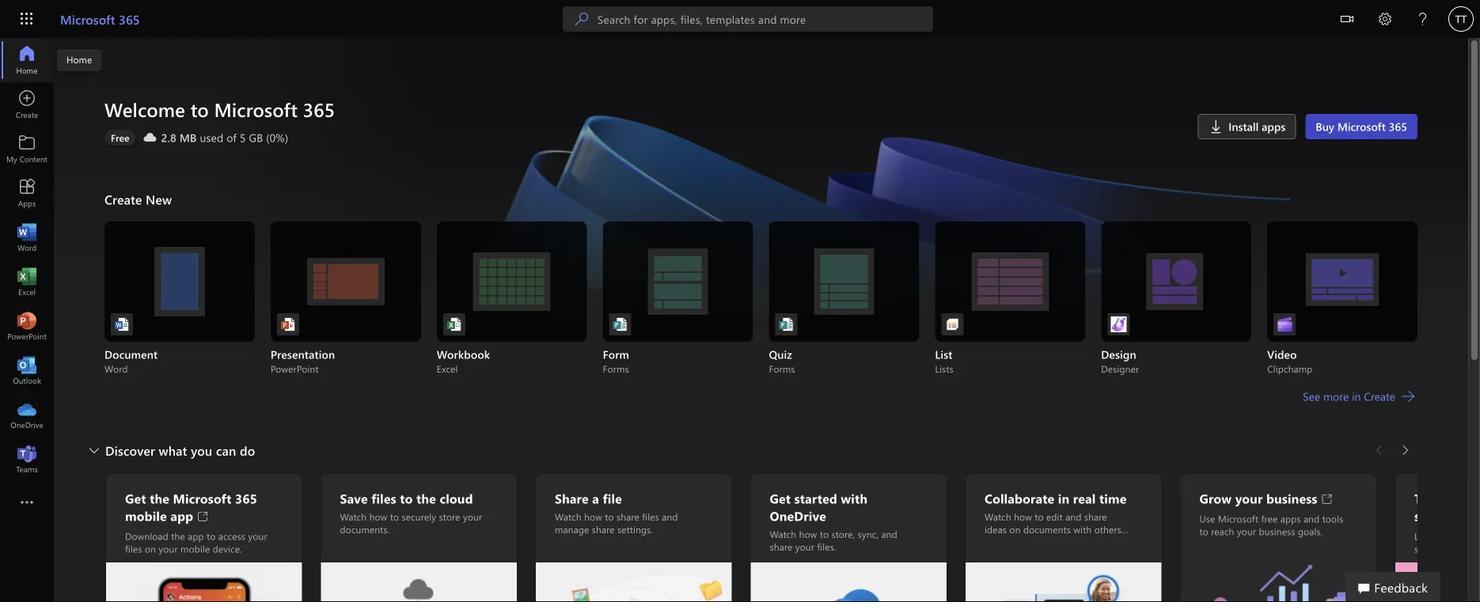 Task type: locate. For each thing, give the bounding box(es) containing it.
on inside download the app to access your files on your mobile device.
[[145, 543, 156, 555]]

1 vertical spatial business
[[1259, 525, 1296, 538]]

n
[[1478, 530, 1480, 543]]

tools
[[1323, 513, 1344, 525]]

1 vertical spatial mobile
[[181, 543, 210, 555]]

and left tools at the bottom
[[1304, 513, 1320, 525]]

powerpoint presentation image
[[280, 317, 296, 333]]

list
[[105, 222, 1418, 375]]

in right more
[[1352, 389, 1361, 404]]

2 horizontal spatial files
[[642, 511, 659, 523]]

onedrive image
[[19, 407, 35, 423]]

0 horizontal spatial create
[[105, 191, 142, 208]]

files up 'share a file' 'image'
[[642, 511, 659, 523]]

goals.
[[1298, 525, 1323, 538]]

ideas
[[985, 523, 1007, 536]]

microsoft up download the app to access your files on your mobile device.
[[173, 490, 232, 507]]

edit
[[1047, 511, 1063, 523]]

real
[[1073, 490, 1096, 507]]

on right ideas
[[1010, 523, 1021, 536]]

apps right "install"
[[1262, 119, 1286, 134]]

apps inside button
[[1262, 119, 1286, 134]]

mobile left the device. on the bottom of page
[[181, 543, 210, 555]]

welcome to microsoft 365
[[105, 97, 335, 122]]

to inside download the app to access your files on your mobile device.
[[207, 530, 216, 543]]

install apps button
[[1198, 114, 1296, 139]]

your right reach
[[1237, 525, 1256, 538]]

0 horizontal spatial mobile
[[125, 507, 167, 525]]

1 vertical spatial files
[[642, 511, 659, 523]]

0 vertical spatial app
[[170, 507, 193, 525]]

business
[[1267, 490, 1318, 507], [1259, 525, 1296, 538]]

watch inside share a file watch how to share files and manage share settings.
[[555, 511, 582, 523]]

watch down save
[[340, 511, 367, 523]]

get the microsoft 365 mobile app image
[[106, 563, 302, 602]]

reach
[[1211, 525, 1235, 538]]

watch
[[340, 511, 367, 523], [555, 511, 582, 523], [985, 511, 1012, 523], [770, 528, 797, 541]]

and right edit
[[1066, 511, 1082, 523]]

design
[[1101, 347, 1137, 362]]

share
[[617, 511, 640, 523], [1085, 511, 1107, 523], [592, 523, 615, 536], [770, 541, 793, 553]]

none search field inside microsoft 365 banner
[[563, 6, 933, 32]]

microsoft 365
[[60, 10, 140, 27]]

watch down onedrive
[[770, 528, 797, 541]]

0 horizontal spatial files
[[125, 543, 142, 555]]

2 get from the left
[[770, 490, 791, 507]]

to left store,
[[820, 528, 829, 541]]

collaborate in real time image
[[966, 563, 1162, 602]]

install apps
[[1229, 119, 1286, 134]]

with
[[841, 490, 868, 507], [1074, 523, 1092, 536]]

excel workbook image
[[446, 317, 462, 333]]

on down get the microsoft 365 mobile app
[[145, 543, 156, 555]]

designer design image
[[1111, 317, 1127, 333], [1111, 317, 1127, 333]]

you
[[191, 442, 212, 459]]

0 vertical spatial with
[[841, 490, 868, 507]]

share a file image
[[536, 563, 732, 602]]

create new element
[[105, 187, 1418, 438]]

can
[[216, 442, 236, 459]]

1 horizontal spatial get
[[770, 490, 791, 507]]

free
[[1262, 513, 1278, 525]]

how down collaborate
[[1014, 511, 1032, 523]]

get
[[125, 490, 146, 507], [770, 490, 791, 507]]

in up edit
[[1058, 490, 1070, 507]]

in
[[1352, 389, 1361, 404], [1058, 490, 1070, 507]]

how down a
[[584, 511, 602, 523]]

new quiz image
[[779, 317, 794, 333]]

app
[[170, 507, 193, 525], [188, 530, 204, 543]]

list containing document
[[105, 222, 1418, 375]]

for
[[1443, 490, 1461, 507]]

business up free
[[1267, 490, 1318, 507]]

share inside get started with onedrive watch how to store, sync, and share your files.
[[770, 541, 793, 553]]

0 horizontal spatial forms
[[603, 363, 629, 375]]

0 vertical spatial in
[[1352, 389, 1361, 404]]

do
[[240, 442, 255, 459]]

design designer
[[1101, 347, 1139, 375]]

get up onedrive
[[770, 490, 791, 507]]

1 horizontal spatial files
[[372, 490, 396, 507]]

how down onedrive
[[799, 528, 817, 541]]

forms down form
[[603, 363, 629, 375]]

to left edit
[[1035, 511, 1044, 523]]

the right download
[[171, 530, 185, 543]]

to
[[191, 97, 209, 122], [400, 490, 413, 507], [390, 511, 399, 523], [605, 511, 614, 523], [1035, 511, 1044, 523], [1200, 525, 1209, 538], [820, 528, 829, 541], [207, 530, 216, 543]]

1 horizontal spatial forms
[[769, 363, 795, 375]]

of
[[227, 130, 237, 145]]

on inside collaborate in real time watch how to edit and share ideas on documents with others at the same time.
[[1010, 523, 1021, 536]]

use
[[1200, 513, 1216, 525]]

0 vertical spatial mobile
[[125, 507, 167, 525]]

1 horizontal spatial mobile
[[181, 543, 210, 555]]

with inside collaborate in real time watch how to edit and share ideas on documents with others at the same time.
[[1074, 523, 1092, 536]]

gb
[[249, 130, 263, 145]]

business inside use microsoft free apps and tools to reach your business goals.
[[1259, 525, 1296, 538]]

grow your business
[[1200, 490, 1318, 507]]

your up free
[[1236, 490, 1263, 507]]

5
[[240, 130, 246, 145]]

None search field
[[563, 6, 933, 32]]

microsoft down grow your business on the right bottom
[[1218, 513, 1259, 525]]

in inside the create new element
[[1352, 389, 1361, 404]]

0 horizontal spatial with
[[841, 490, 868, 507]]

quiz forms
[[769, 347, 795, 375]]

microsoft inside button
[[1338, 119, 1386, 134]]

navigation
[[0, 38, 54, 481]]

1 vertical spatial create
[[1364, 389, 1396, 404]]

discover what you can do
[[105, 442, 255, 459]]

settings.
[[618, 523, 653, 536]]

feedback button
[[1346, 572, 1441, 602]]

0 horizontal spatial in
[[1058, 490, 1070, 507]]

access
[[218, 530, 246, 543]]

buy microsoft 365 button
[[1306, 114, 1418, 139]]

share down onedrive
[[770, 541, 793, 553]]

1 vertical spatial in
[[1058, 490, 1070, 507]]

365 inside get the microsoft 365 mobile app
[[235, 490, 257, 507]]

grow
[[1200, 490, 1232, 507]]

share inside collaborate in real time watch how to edit and share ideas on documents with others at the same time.
[[1085, 511, 1107, 523]]

business left 'goals.'
[[1259, 525, 1296, 538]]

app inside download the app to access your files on your mobile device.
[[188, 530, 204, 543]]

tips
[[1415, 490, 1440, 507]]

get started with onedrive watch how to store, sync, and share your files.
[[770, 490, 898, 553]]

mobile inside get the microsoft 365 mobile app
[[125, 507, 167, 525]]

Search box. Suggestions appear as you type. search field
[[598, 6, 933, 32]]

to up mb
[[191, 97, 209, 122]]

form
[[603, 347, 629, 362]]

app inside get the microsoft 365 mobile app
[[170, 507, 193, 525]]

welcome
[[105, 97, 185, 122]]

the up download
[[150, 490, 169, 507]]

on
[[1010, 523, 1021, 536], [145, 543, 156, 555]]

app up download the app to access your files on your mobile device.
[[170, 507, 193, 525]]

1 get from the left
[[125, 490, 146, 507]]

your left files.
[[795, 541, 815, 553]]

microsoft inside banner
[[60, 10, 115, 27]]

0 vertical spatial create
[[105, 191, 142, 208]]

0 horizontal spatial on
[[145, 543, 156, 555]]

manage
[[555, 523, 589, 536]]

your
[[1236, 490, 1263, 507], [463, 511, 482, 523], [1237, 525, 1256, 538], [248, 530, 267, 543], [795, 541, 815, 553], [159, 543, 178, 555]]

share down real
[[1085, 511, 1107, 523]]

watch inside save files to the cloud watch how to securely store your documents.
[[340, 511, 367, 523]]

1 vertical spatial app
[[188, 530, 204, 543]]

files.
[[817, 541, 837, 553]]

mobile up download
[[125, 507, 167, 525]]

0 vertical spatial apps
[[1262, 119, 1286, 134]]

the up securely
[[416, 490, 436, 507]]

your right the store
[[463, 511, 482, 523]]

with left the others
[[1074, 523, 1092, 536]]

2 forms from the left
[[769, 363, 795, 375]]

apps right free
[[1281, 513, 1301, 525]]

tt
[[1456, 13, 1467, 25]]

1 horizontal spatial with
[[1074, 523, 1092, 536]]

buy microsoft 365
[[1316, 119, 1408, 134]]

2 vertical spatial files
[[125, 543, 142, 555]]

files inside download the app to access your files on your mobile device.
[[125, 543, 142, 555]]

the
[[150, 490, 169, 507], [416, 490, 436, 507], [171, 530, 185, 543], [996, 536, 1010, 549]]


[[1341, 13, 1354, 25]]

files right save
[[372, 490, 396, 507]]

apps
[[1262, 119, 1286, 134], [1281, 513, 1301, 525]]

documents.
[[340, 523, 390, 536]]

how inside get started with onedrive watch how to store, sync, and share your files.
[[799, 528, 817, 541]]

see
[[1303, 389, 1321, 404]]

powerpoint
[[271, 363, 319, 375]]

create
[[105, 191, 142, 208], [1364, 389, 1396, 404]]

get inside get the microsoft 365 mobile app
[[125, 490, 146, 507]]

home element
[[0, 38, 54, 82]]

0 vertical spatial on
[[1010, 523, 1021, 536]]

download
[[125, 530, 168, 543]]

1 horizontal spatial in
[[1352, 389, 1361, 404]]

1 horizontal spatial create
[[1364, 389, 1396, 404]]

forms down quiz
[[769, 363, 795, 375]]

create right more
[[1364, 389, 1396, 404]]

create left new on the left of the page
[[105, 191, 142, 208]]

and right sync,
[[882, 528, 898, 541]]

save files to the cloud image
[[321, 563, 517, 602]]

create inside see more in create link
[[1364, 389, 1396, 404]]

app down get the microsoft 365 mobile app
[[188, 530, 204, 543]]

1 forms from the left
[[603, 363, 629, 375]]

the inside download the app to access your files on your mobile device.
[[171, 530, 185, 543]]

forms inside form forms
[[603, 363, 629, 375]]

to left reach
[[1200, 525, 1209, 538]]

the inside save files to the cloud watch how to securely store your documents.
[[416, 490, 436, 507]]

same
[[1012, 536, 1035, 549]]

next image
[[1397, 438, 1413, 463]]

how left securely
[[369, 511, 388, 523]]

how left kat
[[1441, 530, 1459, 543]]

1 vertical spatial with
[[1074, 523, 1092, 536]]

your right access
[[248, 530, 267, 543]]

1 vertical spatial apps
[[1281, 513, 1301, 525]]

0 horizontal spatial get
[[125, 490, 146, 507]]

watch down share
[[555, 511, 582, 523]]

excel
[[437, 363, 458, 375]]

mobile
[[125, 507, 167, 525], [181, 543, 210, 555]]

files down get the microsoft 365 mobile app
[[125, 543, 142, 555]]

watch up at
[[985, 511, 1012, 523]]

1 vertical spatial on
[[145, 543, 156, 555]]

get inside get started with onedrive watch how to store, sync, and share your files.
[[770, 490, 791, 507]]

collaborate
[[985, 490, 1055, 507]]

microsoft up gb
[[214, 97, 298, 122]]

the right at
[[996, 536, 1010, 549]]

lists list image
[[945, 317, 961, 333]]

and right settings.
[[662, 511, 678, 523]]

get up download
[[125, 490, 146, 507]]

discover
[[105, 442, 155, 459]]

to down file
[[605, 511, 614, 523]]

microsoft up home
[[60, 10, 115, 27]]

microsoft right buy
[[1338, 119, 1386, 134]]

to inside get started with onedrive watch how to store, sync, and share your files.
[[820, 528, 829, 541]]

how inside tips for goi learn how kat n
[[1441, 530, 1459, 543]]

1 horizontal spatial on
[[1010, 523, 1021, 536]]

designer
[[1101, 363, 1139, 375]]

presentation powerpoint
[[271, 347, 335, 375]]

lists
[[935, 363, 954, 375]]

powerpoint image
[[19, 318, 35, 334]]

files
[[372, 490, 396, 507], [642, 511, 659, 523], [125, 543, 142, 555]]

with inside get started with onedrive watch how to store, sync, and share your files.
[[841, 490, 868, 507]]

0 vertical spatial files
[[372, 490, 396, 507]]

to left access
[[207, 530, 216, 543]]

with up store,
[[841, 490, 868, 507]]

files inside save files to the cloud watch how to securely store your documents.
[[372, 490, 396, 507]]



Task type: describe. For each thing, give the bounding box(es) containing it.
create new
[[105, 191, 172, 208]]

clipchamp
[[1268, 363, 1313, 375]]

and inside use microsoft free apps and tools to reach your business goals.
[[1304, 513, 1320, 525]]

a
[[592, 490, 599, 507]]

microsoft inside use microsoft free apps and tools to reach your business goals.
[[1218, 513, 1259, 525]]

to inside use microsoft free apps and tools to reach your business goals.
[[1200, 525, 1209, 538]]

watch inside collaborate in real time watch how to edit and share ideas on documents with others at the same time.
[[985, 511, 1012, 523]]

365 inside button
[[1389, 119, 1408, 134]]

excel image
[[19, 274, 35, 290]]

use microsoft free apps and tools to reach your business goals.
[[1200, 513, 1344, 538]]

2.8
[[161, 130, 176, 145]]

more
[[1324, 389, 1349, 404]]

outlook image
[[19, 363, 35, 378]]

used
[[200, 130, 224, 145]]

time
[[1100, 490, 1127, 507]]

word image
[[19, 230, 35, 245]]

this account doesn't have a microsoft 365 subscription. click to view your benefits. tooltip
[[105, 130, 136, 146]]

share down file
[[617, 511, 640, 523]]

home image
[[19, 52, 35, 68]]

learn
[[1415, 530, 1438, 543]]

form forms
[[603, 347, 629, 375]]

quiz
[[769, 347, 792, 362]]

started
[[795, 490, 838, 507]]

get the microsoft 365 mobile app
[[125, 490, 257, 525]]

create image
[[19, 97, 35, 112]]

save files to the cloud watch how to securely store your documents.
[[340, 490, 482, 536]]

time.
[[1037, 536, 1059, 549]]

see more in create link
[[1302, 387, 1418, 406]]

to up securely
[[400, 490, 413, 507]]

home
[[67, 53, 92, 66]]

and inside collaborate in real time watch how to edit and share ideas on documents with others at the same time.
[[1066, 511, 1082, 523]]

tt button
[[1442, 0, 1480, 38]]

to inside share a file watch how to share files and manage share settings.
[[605, 511, 614, 523]]

word document image
[[114, 317, 130, 333]]

and inside share a file watch how to share files and manage share settings.
[[662, 511, 678, 523]]

presentation
[[271, 347, 335, 362]]

sync,
[[858, 528, 879, 541]]

your inside save files to the cloud watch how to securely store your documents.
[[463, 511, 482, 523]]

how inside save files to the cloud watch how to securely store your documents.
[[369, 511, 388, 523]]

apps image
[[19, 185, 35, 201]]

in inside collaborate in real time watch how to edit and share ideas on documents with others at the same time.
[[1058, 490, 1070, 507]]

buy
[[1316, 119, 1335, 134]]

how inside collaborate in real time watch how to edit and share ideas on documents with others at the same time.
[[1014, 511, 1032, 523]]

clipchamp video image
[[1277, 317, 1293, 333]]

discover what you can do button
[[83, 438, 258, 463]]

others
[[1095, 523, 1122, 536]]

your inside get started with onedrive watch how to store, sync, and share your files.
[[795, 541, 815, 553]]

to inside collaborate in real time watch how to edit and share ideas on documents with others at the same time.
[[1035, 511, 1044, 523]]

kat
[[1462, 530, 1475, 543]]

share a file watch how to share files and manage share settings.
[[555, 490, 678, 536]]

your inside use microsoft free apps and tools to reach your business goals.
[[1237, 525, 1256, 538]]

0 vertical spatial business
[[1267, 490, 1318, 507]]

watch inside get started with onedrive watch how to store, sync, and share your files.
[[770, 528, 797, 541]]

the inside get the microsoft 365 mobile app
[[150, 490, 169, 507]]

forms for quiz
[[769, 363, 795, 375]]

to left securely
[[390, 511, 399, 523]]

grow your business image
[[1181, 563, 1377, 602]]

get for get the microsoft 365 mobile app
[[125, 490, 146, 507]]

microsoft inside get the microsoft 365 mobile app
[[173, 490, 232, 507]]

file
[[603, 490, 622, 507]]

see more in create
[[1303, 389, 1396, 404]]

mb
[[180, 130, 197, 145]]

get for get started with onedrive watch how to store, sync, and share your files.
[[770, 490, 791, 507]]

collaborate in real time watch how to edit and share ideas on documents with others at the same time.
[[985, 490, 1127, 549]]

how inside share a file watch how to share files and manage share settings.
[[584, 511, 602, 523]]

workbook
[[437, 347, 490, 362]]

get started with onedrive image
[[751, 563, 947, 602]]

onedrive
[[770, 507, 826, 525]]

at
[[985, 536, 993, 549]]

new
[[146, 191, 172, 208]]

tips for going viral on social image
[[1396, 563, 1480, 602]]

download the app to access your files on your mobile device.
[[125, 530, 267, 555]]

cloud
[[440, 490, 473, 507]]

microsoft 365 banner
[[0, 0, 1480, 41]]

feedback
[[1375, 579, 1428, 596]]

what
[[159, 442, 187, 459]]

 button
[[1328, 0, 1366, 41]]

free
[[111, 131, 130, 144]]

365 inside banner
[[119, 10, 140, 27]]

video clipchamp
[[1268, 347, 1313, 375]]

home tooltip
[[57, 49, 101, 71]]

store
[[439, 511, 460, 523]]

document word
[[105, 347, 158, 375]]

install
[[1229, 119, 1259, 134]]

forms for form
[[603, 363, 629, 375]]

documents
[[1024, 523, 1071, 536]]

tips for goi learn how kat n
[[1415, 490, 1480, 555]]

and inside get started with onedrive watch how to store, sync, and share your files.
[[882, 528, 898, 541]]

my content image
[[19, 141, 35, 157]]

list lists
[[935, 347, 954, 375]]

the inside collaborate in real time watch how to edit and share ideas on documents with others at the same time.
[[996, 536, 1010, 549]]

teams image
[[19, 451, 35, 467]]

apps inside use microsoft free apps and tools to reach your business goals.
[[1281, 513, 1301, 525]]

your down get the microsoft 365 mobile app
[[159, 543, 178, 555]]

workbook excel
[[437, 347, 490, 375]]

view more apps image
[[19, 496, 35, 511]]

2.8 mb used of 5 gb (0%)
[[161, 130, 288, 145]]

store,
[[832, 528, 855, 541]]

securely
[[402, 511, 436, 523]]

word
[[105, 363, 128, 375]]

document
[[105, 347, 158, 362]]

share right 'manage'
[[592, 523, 615, 536]]

video
[[1268, 347, 1297, 362]]

goi
[[1465, 490, 1480, 507]]

mobile inside download the app to access your files on your mobile device.
[[181, 543, 210, 555]]

share
[[555, 490, 589, 507]]

files inside share a file watch how to share files and manage share settings.
[[642, 511, 659, 523]]

device.
[[213, 543, 242, 555]]

(0%)
[[266, 130, 288, 145]]

forms survey image
[[612, 317, 628, 333]]

list
[[935, 347, 953, 362]]

save
[[340, 490, 368, 507]]



Task type: vqa. For each thing, say whether or not it's contained in the screenshot.


